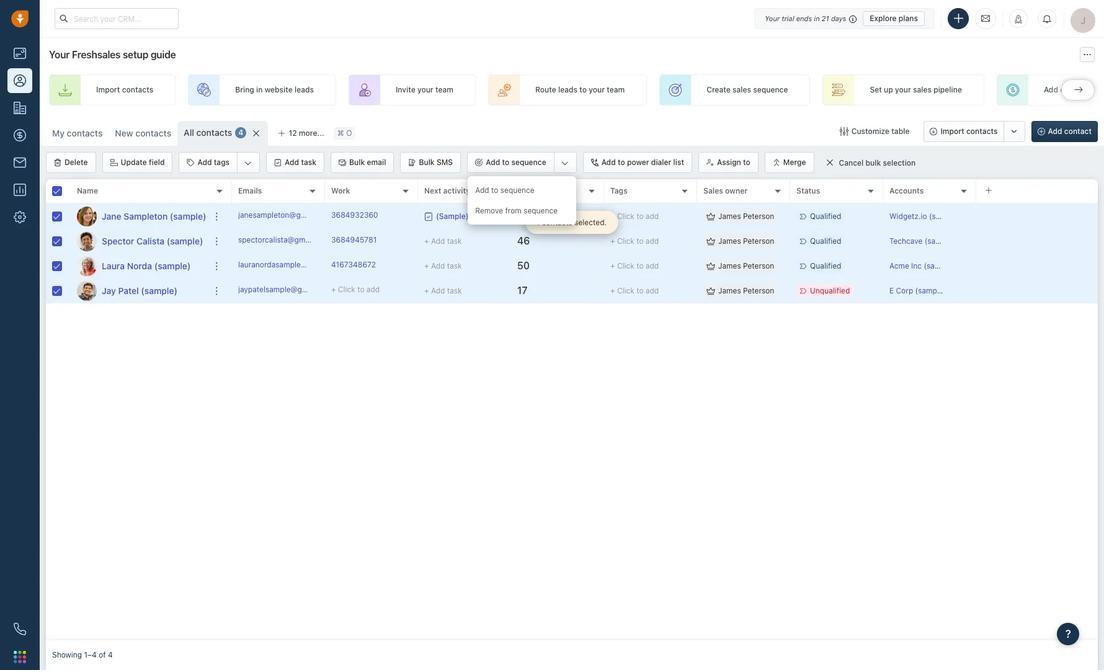 Task type: describe. For each thing, give the bounding box(es) containing it.
1 team from the left
[[436, 85, 454, 95]]

container_wx8msf4aqz5i3rn1 image for 50
[[707, 262, 715, 270]]

jay patel (sample)
[[102, 285, 177, 296]]

import contacts button
[[924, 121, 1004, 142]]

laura
[[102, 260, 125, 271]]

set
[[870, 85, 882, 95]]

james for 50
[[719, 261, 741, 270]]

remove from sequence
[[475, 206, 558, 215]]

angle down image inside the add tags group
[[245, 157, 252, 169]]

sales owner
[[704, 186, 748, 196]]

spectorcalista@gmail.com
[[238, 235, 330, 244]]

⌘
[[337, 129, 344, 138]]

explore plans link
[[863, 11, 925, 26]]

+ click to add for 17
[[611, 286, 659, 295]]

techcave (sample)
[[890, 236, 956, 246]]

selected.
[[575, 218, 607, 227]]

janesampleton@gmail.com link
[[238, 210, 332, 223]]

update
[[121, 158, 147, 167]]

create
[[707, 85, 731, 95]]

1 vertical spatial in
[[256, 85, 263, 95]]

bulk email button
[[331, 152, 394, 173]]

patel
[[118, 285, 139, 296]]

l image
[[77, 256, 97, 276]]

update field
[[121, 158, 165, 167]]

3684945781 link
[[331, 234, 377, 248]]

plans
[[899, 13, 918, 23]]

power
[[627, 158, 649, 167]]

container_wx8msf4aqz5i3rn1 image for 17
[[707, 286, 715, 295]]

contacts inside import contacts link
[[122, 85, 153, 95]]

12
[[289, 128, 297, 138]]

emails
[[238, 186, 262, 196]]

name
[[77, 186, 98, 196]]

container_wx8msf4aqz5i3rn1 image for 46
[[707, 237, 715, 245]]

add tags group
[[179, 152, 260, 173]]

e corp (sample)
[[890, 286, 946, 295]]

⌘ o
[[337, 129, 352, 138]]

add to power dialer list
[[602, 158, 684, 167]]

activity
[[443, 186, 470, 196]]

add inside group
[[198, 158, 212, 167]]

bulk email
[[349, 158, 386, 167]]

acme
[[890, 261, 909, 270]]

lauranordasample@gmail.com
[[238, 260, 344, 269]]

peterson for 50
[[743, 261, 775, 270]]

techcave (sample) link
[[890, 236, 956, 246]]

invite your team link
[[349, 74, 476, 105]]

new contacts
[[115, 128, 171, 138]]

67
[[517, 210, 529, 222]]

+ click to add for 67
[[611, 212, 659, 221]]

+ add task for 46
[[424, 236, 462, 245]]

janesampleton@gmail.com 3684932360
[[238, 210, 378, 220]]

phone image
[[14, 623, 26, 635]]

showing
[[52, 651, 82, 660]]

update field button
[[102, 152, 173, 173]]

+ click to add for 46
[[611, 236, 659, 246]]

(sample) for e corp (sample)
[[916, 286, 946, 295]]

customize table button
[[832, 121, 918, 142]]

e corp (sample) link
[[890, 286, 946, 295]]

of
[[99, 651, 106, 660]]

all contacts link
[[184, 127, 232, 139]]

bring
[[235, 85, 254, 95]]

+ add task for 50
[[424, 261, 462, 270]]

cell for 46
[[977, 229, 1098, 253]]

sequence up remove from sequence
[[501, 186, 535, 195]]

techcave
[[890, 236, 923, 246]]

(sample) up techcave (sample) link at the top
[[929, 212, 960, 221]]

Search your CRM... text field
[[55, 8, 179, 29]]

add for 17
[[646, 286, 659, 295]]

days
[[831, 14, 846, 22]]

add for 67
[[646, 212, 659, 221]]

task for 46
[[447, 236, 462, 245]]

sequence inside button
[[512, 158, 546, 167]]

james peterson for 46
[[719, 236, 775, 246]]

jane sampleton (sample) link
[[102, 210, 206, 222]]

50
[[517, 260, 530, 271]]

add task button
[[266, 152, 325, 173]]

j image
[[77, 206, 97, 226]]

add deal
[[1044, 85, 1076, 95]]

delete button
[[46, 152, 96, 173]]

task for 17
[[447, 286, 462, 295]]

score
[[517, 186, 539, 196]]

add tags button
[[180, 153, 237, 172]]

contacts inside import contacts button
[[967, 127, 998, 136]]

group containing add to sequence
[[467, 152, 577, 225]]

task for 50
[[447, 261, 462, 270]]

bring in website leads link
[[188, 74, 336, 105]]

laura norda (sample) link
[[102, 260, 191, 272]]

peterson for 46
[[743, 236, 775, 246]]

new
[[115, 128, 133, 138]]

jay
[[102, 285, 116, 296]]

set up your sales pipeline link
[[823, 74, 985, 105]]

create sales sequence link
[[660, 74, 811, 105]]

norda
[[127, 260, 152, 271]]

3684932360 link
[[331, 210, 378, 223]]

row group containing jane sampleton (sample)
[[46, 204, 232, 303]]

bulk for bulk email
[[349, 158, 365, 167]]

bulk sms button
[[400, 152, 461, 173]]

james peterson for 17
[[719, 286, 775, 295]]

0 horizontal spatial 4
[[108, 651, 113, 660]]

add deal link
[[997, 74, 1098, 105]]

email
[[367, 158, 386, 167]]

0 vertical spatial in
[[814, 14, 820, 22]]

my
[[52, 128, 65, 138]]

merge button
[[765, 152, 814, 173]]

4167348672
[[331, 260, 376, 269]]

21
[[822, 14, 829, 22]]

phone element
[[7, 617, 32, 642]]

next activity
[[424, 186, 470, 196]]

owner
[[725, 186, 748, 196]]

3684932360
[[331, 210, 378, 220]]

cell for 17
[[977, 279, 1098, 303]]

setup
[[123, 49, 148, 60]]

qualified for 46
[[810, 236, 842, 246]]

cell for 50
[[977, 254, 1098, 278]]

next
[[424, 186, 441, 196]]

click for 50
[[617, 261, 635, 270]]

press space to deselect this row. row containing 46
[[232, 229, 1098, 254]]

your trial ends in 21 days
[[765, 14, 846, 22]]

click for 46
[[617, 236, 635, 246]]

(sample) for jay patel (sample)
[[141, 285, 177, 296]]

4 inside grid
[[535, 218, 540, 227]]

create sales sequence
[[707, 85, 788, 95]]

3684945781
[[331, 235, 377, 244]]

click for 17
[[617, 286, 635, 295]]

peterson for 17
[[743, 286, 775, 295]]

j image
[[77, 281, 97, 301]]

1–4
[[84, 651, 97, 660]]

pipeline
[[934, 85, 962, 95]]

spectorcalista@gmail.com link
[[238, 234, 330, 248]]

cancel bulk selection
[[839, 158, 916, 167]]

(sample) down widgetz.io (sample)
[[925, 236, 956, 246]]

list
[[674, 158, 684, 167]]

container_wx8msf4aqz5i3rn1 image for 67
[[707, 212, 715, 221]]

press space to deselect this row. row containing laura norda (sample)
[[46, 254, 232, 279]]



Task type: vqa. For each thing, say whether or not it's contained in the screenshot.
the to within Route leads to your team link
yes



Task type: locate. For each thing, give the bounding box(es) containing it.
2 your from the left
[[589, 85, 605, 95]]

leads
[[295, 85, 314, 95], [558, 85, 578, 95]]

(sample) down spector calista (sample) link
[[154, 260, 191, 271]]

+ click to add for 50
[[611, 261, 659, 270]]

2 + click to add from the top
[[611, 236, 659, 246]]

website
[[265, 85, 293, 95]]

widgetz.io (sample) link
[[890, 212, 960, 221]]

0 vertical spatial import
[[96, 85, 120, 95]]

s image
[[77, 231, 97, 251]]

2 peterson from the top
[[743, 236, 775, 246]]

press space to deselect this row. row containing 50
[[232, 254, 1098, 279]]

import contacts for import contacts button at the right of page
[[941, 127, 998, 136]]

4 james peterson from the top
[[719, 286, 775, 295]]

3 peterson from the top
[[743, 261, 775, 270]]

jaypatelsample@gmail.com link
[[238, 284, 334, 297]]

2 vertical spatial qualified
[[810, 261, 842, 270]]

+
[[611, 212, 615, 221], [424, 236, 429, 245], [611, 236, 615, 246], [424, 261, 429, 270], [611, 261, 615, 270], [331, 285, 336, 294], [424, 286, 429, 295], [611, 286, 615, 295]]

(sample) right calista
[[167, 235, 203, 246]]

peterson for 67
[[743, 212, 775, 221]]

add to sequence inside 'menu'
[[475, 186, 535, 195]]

4 james from the top
[[719, 286, 741, 295]]

bulk sms
[[419, 158, 453, 167]]

(sample) down the laura norda (sample) link
[[141, 285, 177, 296]]

my contacts button
[[46, 121, 109, 146], [52, 128, 103, 138]]

import for import contacts button at the right of page
[[941, 127, 965, 136]]

import inside button
[[941, 127, 965, 136]]

import contacts inside import contacts button
[[941, 127, 998, 136]]

add for 46
[[646, 236, 659, 246]]

angle down image
[[245, 157, 252, 169], [561, 157, 569, 169]]

contact
[[1065, 127, 1092, 136]]

(sample) for laura norda (sample)
[[154, 260, 191, 271]]

0 vertical spatial import contacts
[[96, 85, 153, 95]]

1 bulk from the left
[[349, 158, 365, 167]]

leads right website
[[295, 85, 314, 95]]

add for 50
[[646, 261, 659, 270]]

press space to deselect this row. row containing jane sampleton (sample)
[[46, 204, 232, 229]]

(sample) right inc
[[924, 261, 955, 270]]

explore
[[870, 13, 897, 23]]

add inside 'menu'
[[475, 186, 489, 195]]

james for 46
[[719, 236, 741, 246]]

0 vertical spatial + add task
[[424, 236, 462, 245]]

add to sequence up from
[[475, 186, 535, 195]]

up
[[884, 85, 893, 95]]

1 horizontal spatial leads
[[558, 85, 578, 95]]

import down your freshsales setup guide
[[96, 85, 120, 95]]

o
[[346, 129, 352, 138]]

4 + click to add from the top
[[611, 286, 659, 295]]

3 + add task from the top
[[424, 286, 462, 295]]

2 horizontal spatial 4
[[535, 218, 540, 227]]

press space to deselect this row. row containing jay patel (sample)
[[46, 279, 232, 303]]

0 horizontal spatial in
[[256, 85, 263, 95]]

angle down image inside group
[[561, 157, 569, 169]]

route leads to your team
[[535, 85, 625, 95]]

task
[[301, 158, 316, 167], [447, 236, 462, 245], [447, 261, 462, 270], [447, 286, 462, 295]]

2 james peterson from the top
[[719, 236, 775, 246]]

group
[[467, 152, 577, 225]]

all
[[184, 127, 194, 138]]

container_wx8msf4aqz5i3rn1 image left customize
[[840, 127, 849, 136]]

4167348672 link
[[331, 259, 376, 272]]

2 container_wx8msf4aqz5i3rn1 image from the top
[[707, 237, 715, 245]]

in left 21
[[814, 14, 820, 22]]

0 horizontal spatial your
[[418, 85, 434, 95]]

freshworks switcher image
[[14, 651, 26, 663]]

qualified for 67
[[810, 212, 842, 221]]

1 sales from the left
[[733, 85, 751, 95]]

0 vertical spatial container_wx8msf4aqz5i3rn1 image
[[840, 127, 849, 136]]

trial
[[782, 14, 795, 22]]

0 vertical spatial qualified
[[810, 212, 842, 221]]

add inside button
[[285, 158, 299, 167]]

jane
[[102, 211, 121, 221]]

corp
[[896, 286, 913, 295]]

qualified
[[810, 212, 842, 221], [810, 236, 842, 246], [810, 261, 842, 270]]

12 more...
[[289, 128, 324, 138]]

ends
[[797, 14, 812, 22]]

4 cell from the top
[[977, 279, 1098, 303]]

qualified for 50
[[810, 261, 842, 270]]

customize table
[[852, 127, 910, 136]]

your left freshsales
[[49, 49, 70, 60]]

in
[[814, 14, 820, 22], [256, 85, 263, 95]]

add contact button
[[1032, 121, 1098, 142]]

1 cell from the top
[[977, 204, 1098, 228]]

1 horizontal spatial container_wx8msf4aqz5i3rn1 image
[[826, 158, 834, 167]]

1 vertical spatial import contacts
[[941, 127, 998, 136]]

1 horizontal spatial team
[[607, 85, 625, 95]]

merge
[[784, 158, 806, 167]]

1 horizontal spatial import contacts
[[941, 127, 998, 136]]

import contacts down pipeline
[[941, 127, 998, 136]]

1 vertical spatial import
[[941, 127, 965, 136]]

1 vertical spatial + add task
[[424, 261, 462, 270]]

2 qualified from the top
[[810, 236, 842, 246]]

add
[[646, 212, 659, 221], [646, 236, 659, 246], [646, 261, 659, 270], [367, 285, 380, 294], [646, 286, 659, 295]]

assign to button
[[699, 152, 759, 173]]

james peterson for 67
[[719, 212, 775, 221]]

2 + add task from the top
[[424, 261, 462, 270]]

to inside 'menu'
[[491, 186, 498, 195]]

1 horizontal spatial in
[[814, 14, 820, 22]]

team
[[436, 85, 454, 95], [607, 85, 625, 95]]

4 right all contacts link
[[238, 128, 243, 137]]

add
[[1044, 85, 1059, 95], [1048, 127, 1063, 136], [198, 158, 212, 167], [285, 158, 299, 167], [486, 158, 500, 167], [602, 158, 616, 167], [475, 186, 489, 195], [431, 236, 445, 245], [431, 261, 445, 270], [431, 286, 445, 295]]

2 james from the top
[[719, 236, 741, 246]]

contacts
[[122, 85, 153, 95], [967, 127, 998, 136], [196, 127, 232, 138], [67, 128, 103, 138], [136, 128, 171, 138], [542, 218, 573, 227]]

click for 67
[[617, 212, 635, 221]]

import down pipeline
[[941, 127, 965, 136]]

menu containing add to sequence
[[468, 176, 576, 225]]

1 james peterson from the top
[[719, 212, 775, 221]]

calista
[[136, 235, 165, 246]]

container_wx8msf4aqz5i3rn1 image inside customize table "button"
[[840, 127, 849, 136]]

sequence down the score
[[524, 206, 558, 215]]

cancel
[[839, 158, 864, 167]]

2 bulk from the left
[[419, 158, 435, 167]]

jay patel (sample) link
[[102, 284, 177, 297]]

delete
[[65, 158, 88, 167]]

work
[[331, 186, 350, 196]]

table
[[892, 127, 910, 136]]

1 horizontal spatial your
[[765, 14, 780, 22]]

unqualified
[[810, 286, 850, 295]]

1 container_wx8msf4aqz5i3rn1 image from the top
[[707, 212, 715, 221]]

to inside button
[[743, 158, 751, 167]]

invite your team
[[396, 85, 454, 95]]

2 row group from the left
[[232, 204, 1098, 303]]

1 horizontal spatial import
[[941, 127, 965, 136]]

(sample) for acme inc (sample)
[[924, 261, 955, 270]]

4 inside all contacts 4
[[238, 128, 243, 137]]

your left trial
[[765, 14, 780, 22]]

4
[[238, 128, 243, 137], [535, 218, 540, 227], [108, 651, 113, 660]]

0 vertical spatial add to sequence
[[486, 158, 546, 167]]

1 leads from the left
[[295, 85, 314, 95]]

guide
[[151, 49, 176, 60]]

0 horizontal spatial bulk
[[349, 158, 365, 167]]

1 vertical spatial container_wx8msf4aqz5i3rn1 image
[[826, 158, 834, 167]]

name row
[[46, 179, 232, 204]]

james for 17
[[719, 286, 741, 295]]

tags
[[214, 158, 230, 167]]

from
[[505, 206, 522, 215]]

2 angle down image from the left
[[561, 157, 569, 169]]

2 team from the left
[[607, 85, 625, 95]]

add to sequence up the score
[[486, 158, 546, 167]]

1 vertical spatial qualified
[[810, 236, 842, 246]]

sales right create
[[733, 85, 751, 95]]

send email image
[[982, 13, 990, 24]]

2 sales from the left
[[913, 85, 932, 95]]

more...
[[299, 128, 324, 138]]

leads right route
[[558, 85, 578, 95]]

1 vertical spatial 4
[[535, 218, 540, 227]]

deal
[[1061, 85, 1076, 95]]

spector
[[102, 235, 134, 246]]

your right "up"
[[895, 85, 911, 95]]

1 horizontal spatial bulk
[[419, 158, 435, 167]]

assign
[[717, 158, 741, 167]]

all contacts 4
[[184, 127, 243, 138]]

+ add task for 17
[[424, 286, 462, 295]]

your for your trial ends in 21 days
[[765, 14, 780, 22]]

your right route
[[589, 85, 605, 95]]

james peterson for 50
[[719, 261, 775, 270]]

acme inc (sample)
[[890, 261, 955, 270]]

1 horizontal spatial 4
[[238, 128, 243, 137]]

2 leads from the left
[[558, 85, 578, 95]]

bulk left sms
[[419, 158, 435, 167]]

(sample) right corp
[[916, 286, 946, 295]]

4 contacts selected.
[[535, 218, 607, 227]]

route
[[535, 85, 556, 95]]

container_wx8msf4aqz5i3rn1 image down next
[[424, 212, 433, 221]]

james peterson
[[719, 212, 775, 221], [719, 236, 775, 246], [719, 261, 775, 270], [719, 286, 775, 295]]

4 right the of
[[108, 651, 113, 660]]

1 horizontal spatial angle down image
[[561, 157, 569, 169]]

1 qualified from the top
[[810, 212, 842, 221]]

add to sequence inside button
[[486, 158, 546, 167]]

1 horizontal spatial your
[[589, 85, 605, 95]]

3 qualified from the top
[[810, 261, 842, 270]]

your freshsales setup guide
[[49, 49, 176, 60]]

0 horizontal spatial import
[[96, 85, 120, 95]]

2 horizontal spatial your
[[895, 85, 911, 95]]

0 horizontal spatial team
[[436, 85, 454, 95]]

1 + click to add from the top
[[611, 212, 659, 221]]

4 container_wx8msf4aqz5i3rn1 image from the top
[[707, 286, 715, 295]]

row group
[[46, 204, 232, 303], [232, 204, 1098, 303]]

import contacts for import contacts link
[[96, 85, 153, 95]]

import
[[96, 85, 120, 95], [941, 127, 965, 136]]

3 + click to add from the top
[[611, 261, 659, 270]]

james
[[719, 212, 741, 221], [719, 236, 741, 246], [719, 261, 741, 270], [719, 286, 741, 295]]

grid containing 67
[[46, 178, 1098, 640]]

container_wx8msf4aqz5i3rn1 image for cancel bulk selection
[[826, 158, 834, 167]]

3 james from the top
[[719, 261, 741, 270]]

2 vertical spatial + add task
[[424, 286, 462, 295]]

1 row group from the left
[[46, 204, 232, 303]]

import contacts link
[[49, 74, 176, 105]]

sampleton
[[124, 211, 168, 221]]

import for import contacts link
[[96, 85, 120, 95]]

1 your from the left
[[418, 85, 434, 95]]

3 your from the left
[[895, 85, 911, 95]]

1 angle down image from the left
[[245, 157, 252, 169]]

container_wx8msf4aqz5i3rn1 image for customize table
[[840, 127, 849, 136]]

1 vertical spatial your
[[49, 49, 70, 60]]

leads inside bring in website leads link
[[295, 85, 314, 95]]

your for your freshsales setup guide
[[49, 49, 70, 60]]

freshsales
[[72, 49, 120, 60]]

4 right 67
[[535, 218, 540, 227]]

menu
[[468, 176, 576, 225]]

invite
[[396, 85, 416, 95]]

press space to deselect this row. row containing 17
[[232, 279, 1098, 303]]

import contacts inside import contacts link
[[96, 85, 153, 95]]

row group containing 67
[[232, 204, 1098, 303]]

name column header
[[71, 179, 232, 204]]

leads inside route leads to your team link
[[558, 85, 578, 95]]

lauranordasample@gmail.com link
[[238, 259, 344, 272]]

1 vertical spatial add to sequence
[[475, 186, 535, 195]]

3 container_wx8msf4aqz5i3rn1 image from the top
[[707, 262, 715, 270]]

1 + add task from the top
[[424, 236, 462, 245]]

0 horizontal spatial your
[[49, 49, 70, 60]]

1 peterson from the top
[[743, 212, 775, 221]]

in right bring
[[256, 85, 263, 95]]

0 horizontal spatial leads
[[295, 85, 314, 95]]

bulk
[[349, 158, 365, 167], [419, 158, 435, 167]]

3 cell from the top
[[977, 254, 1098, 278]]

2 cell from the top
[[977, 229, 1098, 253]]

sequence up the score
[[512, 158, 546, 167]]

0 horizontal spatial container_wx8msf4aqz5i3rn1 image
[[424, 212, 433, 221]]

status
[[797, 186, 820, 196]]

0 vertical spatial 4
[[238, 128, 243, 137]]

widgetz.io (sample)
[[890, 212, 960, 221]]

0 horizontal spatial sales
[[733, 85, 751, 95]]

press space to deselect this row. row containing 67
[[232, 204, 1098, 229]]

0 vertical spatial your
[[765, 14, 780, 22]]

angle down image right tags
[[245, 157, 252, 169]]

accounts
[[890, 186, 924, 196]]

angle down image right add to sequence button
[[561, 157, 569, 169]]

2 vertical spatial 4
[[108, 651, 113, 660]]

1 james from the top
[[719, 212, 741, 221]]

spector calista (sample)
[[102, 235, 203, 246]]

container_wx8msf4aqz5i3rn1 image left cancel
[[826, 158, 834, 167]]

click
[[617, 212, 635, 221], [617, 236, 635, 246], [617, 261, 635, 270], [338, 285, 355, 294], [617, 286, 635, 295]]

1 horizontal spatial sales
[[913, 85, 932, 95]]

(sample) for jane sampleton (sample)
[[170, 211, 206, 221]]

import contacts down setup
[[96, 85, 153, 95]]

your right invite
[[418, 85, 434, 95]]

container_wx8msf4aqz5i3rn1 image
[[840, 127, 849, 136], [826, 158, 834, 167], [424, 212, 433, 221]]

2 vertical spatial container_wx8msf4aqz5i3rn1 image
[[424, 212, 433, 221]]

(sample) right sampleton
[[170, 211, 206, 221]]

+ click to add
[[611, 212, 659, 221], [611, 236, 659, 246], [611, 261, 659, 270], [611, 286, 659, 295]]

press space to deselect this row. row
[[46, 204, 232, 229], [232, 204, 1098, 229], [46, 229, 232, 254], [232, 229, 1098, 254], [46, 254, 232, 279], [232, 254, 1098, 279], [46, 279, 232, 303], [232, 279, 1098, 303]]

task inside button
[[301, 158, 316, 167]]

explore plans
[[870, 13, 918, 23]]

+ add task
[[424, 236, 462, 245], [424, 261, 462, 270], [424, 286, 462, 295]]

bulk for bulk sms
[[419, 158, 435, 167]]

0 horizontal spatial import contacts
[[96, 85, 153, 95]]

sequence right create
[[753, 85, 788, 95]]

4 peterson from the top
[[743, 286, 775, 295]]

2 horizontal spatial container_wx8msf4aqz5i3rn1 image
[[840, 127, 849, 136]]

new contacts button
[[109, 121, 178, 146], [115, 128, 171, 138]]

james for 67
[[719, 212, 741, 221]]

container_wx8msf4aqz5i3rn1 image
[[707, 212, 715, 221], [707, 237, 715, 245], [707, 262, 715, 270], [707, 286, 715, 295]]

grid
[[46, 178, 1098, 640]]

0 horizontal spatial angle down image
[[245, 157, 252, 169]]

add to power dialer list button
[[583, 152, 692, 173]]

press space to deselect this row. row containing spector calista (sample)
[[46, 229, 232, 254]]

3 james peterson from the top
[[719, 261, 775, 270]]

sales left pipeline
[[913, 85, 932, 95]]

jane sampleton (sample)
[[102, 211, 206, 221]]

cell for 67
[[977, 204, 1098, 228]]

(sample) for spector calista (sample)
[[167, 235, 203, 246]]

customize
[[852, 127, 890, 136]]

route leads to your team link
[[488, 74, 647, 105]]

import contacts group
[[924, 121, 1025, 142]]

bulk left email
[[349, 158, 365, 167]]

cell
[[977, 204, 1098, 228], [977, 229, 1098, 253], [977, 254, 1098, 278], [977, 279, 1098, 303]]



